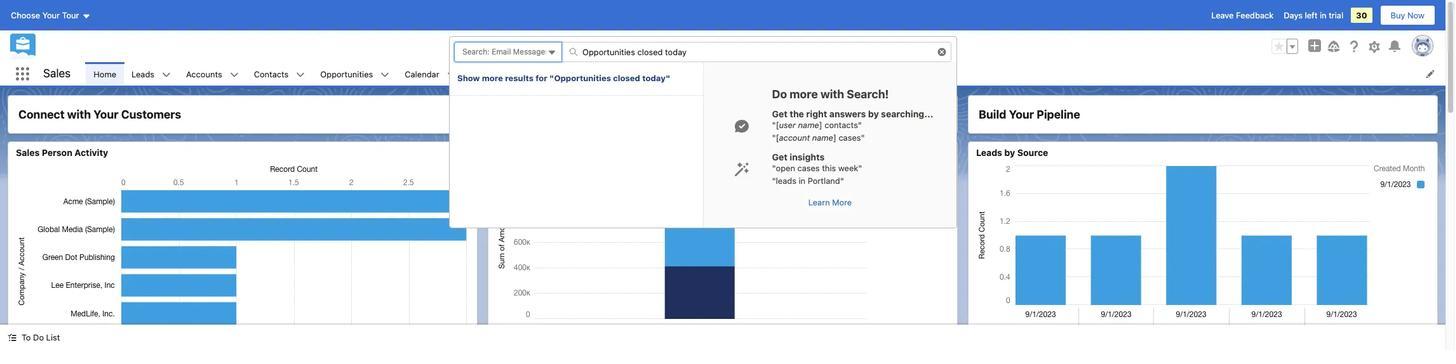 Task type: describe. For each thing, give the bounding box(es) containing it.
0 horizontal spatial closed
[[613, 73, 640, 83]]

get for get the right answers by searching...
[[772, 109, 788, 119]]

1 horizontal spatial your
[[94, 108, 119, 121]]

1 vertical spatial ]
[[834, 132, 837, 143]]

0 vertical spatial name
[[798, 120, 819, 130]]

today"
[[643, 73, 671, 83]]

tasks: opportunities closed today
[[601, 41, 732, 51]]

buy now
[[1391, 10, 1425, 20]]

text default image left the user on the right top of page
[[734, 119, 750, 134]]

activity
[[75, 147, 108, 158]]

account
[[779, 132, 810, 143]]

this
[[822, 163, 836, 173]]

1 horizontal spatial by
[[1005, 147, 1015, 158]]

right
[[807, 109, 828, 119]]

by inside get the right answers by searching... "[ user name ] contacts" "[ account name ] cases"
[[868, 109, 879, 119]]

days
[[1284, 10, 1303, 20]]

"opportunities
[[550, 73, 611, 83]]

leads for leads by source
[[977, 147, 1003, 158]]

to do list button
[[0, 325, 68, 351]]

buy
[[1391, 10, 1406, 20]]

search!
[[847, 88, 889, 101]]

"leads
[[772, 176, 797, 186]]

contacts list item
[[246, 62, 313, 86]]

dashboards
[[524, 69, 570, 79]]

answers
[[830, 109, 866, 119]]

2 "[ from the top
[[772, 132, 779, 143]]

leads by source
[[977, 147, 1049, 158]]

in inside get insights "open cases this week" "leads in portland"
[[799, 176, 806, 186]]

leads for leads
[[132, 69, 154, 79]]

sales for sales
[[43, 67, 71, 80]]

calendar link
[[397, 62, 447, 86]]

contacts
[[254, 69, 289, 79]]

your for choose
[[42, 10, 60, 20]]

reports list item
[[594, 62, 656, 86]]

days left in trial
[[1284, 10, 1344, 20]]

leave feedback link
[[1212, 10, 1274, 20]]

leads list item
[[124, 62, 179, 86]]

1 vertical spatial with
[[67, 108, 91, 121]]

week"
[[839, 163, 862, 173]]

1 "[ from the top
[[772, 120, 779, 130]]

tour
[[62, 10, 79, 20]]

cases"
[[839, 132, 865, 143]]

reports link
[[594, 62, 640, 86]]

to
[[22, 333, 31, 343]]

show
[[457, 73, 480, 83]]

dashboards link
[[516, 62, 578, 86]]

feedback
[[1236, 10, 1274, 20]]

choose your tour button
[[10, 5, 91, 25]]

insights
[[790, 152, 825, 163]]

the
[[790, 109, 804, 119]]

quotes link
[[656, 62, 699, 86]]

your for build
[[1009, 108, 1034, 121]]

get the right answers by searching... "[ user name ] contacts" "[ account name ] cases"
[[772, 109, 934, 143]]

text default image inside to do list button
[[8, 334, 17, 343]]

accounts link
[[179, 62, 230, 86]]

closed inside button
[[682, 41, 708, 51]]

home link
[[86, 62, 124, 86]]



Task type: vqa. For each thing, say whether or not it's contained in the screenshot.
Accounts link
yes



Task type: locate. For each thing, give the bounding box(es) containing it.
2 horizontal spatial your
[[1009, 108, 1034, 121]]

in
[[1320, 10, 1327, 20], [799, 176, 806, 186]]

1 vertical spatial do
[[33, 333, 44, 343]]

opportunities inside tasks: opportunities closed today button
[[627, 41, 680, 51]]

1 vertical spatial leads
[[977, 147, 1003, 158]]

1 horizontal spatial in
[[1320, 10, 1327, 20]]

text default image
[[381, 70, 390, 79], [8, 334, 17, 343]]

text default image left show
[[447, 70, 456, 79]]

name down contacts"
[[812, 132, 834, 143]]

1 get from the top
[[772, 109, 788, 119]]

text default image right accounts on the top left of the page
[[230, 70, 239, 79]]

get inside get insights "open cases this week" "leads in portland"
[[772, 152, 788, 163]]

do up the user on the right top of page
[[772, 88, 787, 101]]

home
[[94, 69, 116, 79]]

sales
[[43, 67, 71, 80], [16, 147, 40, 158]]

forecasts
[[471, 69, 509, 79]]

text default image for accounts
[[230, 70, 239, 79]]

opportunities inside opportunities link
[[320, 69, 373, 79]]

text default image
[[162, 70, 171, 79], [230, 70, 239, 79], [296, 70, 305, 79], [447, 70, 456, 79], [734, 119, 750, 134], [734, 162, 750, 177]]

]
[[819, 120, 823, 130], [834, 132, 837, 143]]

text default image inside opportunities list item
[[381, 70, 390, 79]]

show more results for "opportunities closed today"
[[457, 73, 671, 83]]

more for with
[[790, 88, 818, 101]]

0 vertical spatial get
[[772, 109, 788, 119]]

contacts"
[[825, 120, 862, 130]]

build your pipeline
[[979, 108, 1081, 121]]

do
[[772, 88, 787, 101], [33, 333, 44, 343]]

leave
[[1212, 10, 1234, 20]]

for
[[536, 73, 548, 83]]

leads
[[132, 69, 154, 79], [977, 147, 1003, 158]]

your
[[42, 10, 60, 20], [94, 108, 119, 121], [1009, 108, 1034, 121]]

0 vertical spatial opportunities
[[627, 41, 680, 51]]

closed
[[682, 41, 708, 51], [613, 73, 640, 83]]

0 horizontal spatial in
[[799, 176, 806, 186]]

0 vertical spatial by
[[868, 109, 879, 119]]

user
[[779, 120, 796, 130]]

name down right
[[798, 120, 819, 130]]

1 horizontal spatial do
[[772, 88, 787, 101]]

2 get from the top
[[772, 152, 788, 163]]

list
[[46, 333, 60, 343]]

opportunities list item
[[313, 62, 397, 86]]

in down cases
[[799, 176, 806, 186]]

1 vertical spatial by
[[1005, 147, 1015, 158]]

0 vertical spatial with
[[821, 88, 844, 101]]

your down 'home' link
[[94, 108, 119, 121]]

with
[[821, 88, 844, 101], [67, 108, 91, 121]]

] down contacts"
[[834, 132, 837, 143]]

text default image inside contacts "list item"
[[296, 70, 305, 79]]

1 horizontal spatial sales
[[43, 67, 71, 80]]

buy now button
[[1380, 5, 1436, 25]]

more right show
[[482, 73, 503, 83]]

choose your tour
[[11, 10, 79, 20]]

reports
[[602, 69, 632, 79]]

get up "open
[[772, 152, 788, 163]]

"[ down the user on the right top of page
[[772, 132, 779, 143]]

leads down build
[[977, 147, 1003, 158]]

1 vertical spatial closed
[[613, 73, 640, 83]]

text default image for leads
[[162, 70, 171, 79]]

text default image left to
[[8, 334, 17, 343]]

tasks: opportunities closed today button
[[576, 36, 830, 57]]

0 horizontal spatial text default image
[[8, 334, 17, 343]]

with right connect
[[67, 108, 91, 121]]

0 horizontal spatial do
[[33, 333, 44, 343]]

do inside button
[[33, 333, 44, 343]]

now
[[1408, 10, 1425, 20]]

0 horizontal spatial opportunities
[[320, 69, 373, 79]]

1 vertical spatial more
[[790, 88, 818, 101]]

group
[[1272, 39, 1299, 54]]

searching...
[[881, 109, 934, 119]]

quotes
[[664, 69, 692, 79]]

1 horizontal spatial more
[[790, 88, 818, 101]]

"[ up the "account"
[[772, 120, 779, 130]]

trial
[[1329, 10, 1344, 20]]

to do list
[[22, 333, 60, 343]]

1 vertical spatial in
[[799, 176, 806, 186]]

connect with your customers
[[18, 108, 181, 121]]

0 horizontal spatial with
[[67, 108, 91, 121]]

get for get insights
[[772, 152, 788, 163]]

get up the user on the right top of page
[[772, 109, 788, 119]]

1 horizontal spatial leads
[[977, 147, 1003, 158]]

contacts link
[[246, 62, 296, 86]]

customers
[[121, 108, 181, 121]]

1 horizontal spatial with
[[821, 88, 844, 101]]

leads right home
[[132, 69, 154, 79]]

0 horizontal spatial by
[[868, 109, 879, 119]]

0 horizontal spatial sales
[[16, 147, 40, 158]]

quotes list item
[[656, 62, 716, 86]]

your inside dropdown button
[[42, 10, 60, 20]]

opportunities
[[627, 41, 680, 51], [320, 69, 373, 79]]

list containing home
[[86, 62, 1446, 86]]

more up the the
[[790, 88, 818, 101]]

1 vertical spatial sales
[[16, 147, 40, 158]]

0 horizontal spatial your
[[42, 10, 60, 20]]

text default image for calendar
[[447, 70, 456, 79]]

calendar list item
[[397, 62, 464, 86]]

1 vertical spatial name
[[812, 132, 834, 143]]

1 vertical spatial opportunities
[[320, 69, 373, 79]]

do more with search!
[[772, 88, 889, 101]]

results
[[505, 73, 534, 83]]

list
[[86, 62, 1446, 86]]

sales person activity
[[16, 147, 108, 158]]

cases
[[798, 163, 820, 173]]

0 vertical spatial in
[[1320, 10, 1327, 20]]

tasks:
[[601, 41, 625, 51]]

get insights "open cases this week" "leads in portland"
[[772, 152, 862, 186]]

0 vertical spatial closed
[[682, 41, 708, 51]]

0 vertical spatial text default image
[[381, 70, 390, 79]]

closed left the today"
[[613, 73, 640, 83]]

0 horizontal spatial ]
[[819, 120, 823, 130]]

pipeline
[[1037, 108, 1081, 121]]

1 horizontal spatial text default image
[[381, 70, 390, 79]]

0 horizontal spatial leads
[[132, 69, 154, 79]]

with up answers
[[821, 88, 844, 101]]

"[
[[772, 120, 779, 130], [772, 132, 779, 143]]

accounts
[[186, 69, 222, 79]]

more
[[482, 73, 503, 83], [790, 88, 818, 101]]

by down 'search!'
[[868, 109, 879, 119]]

1 vertical spatial "[
[[772, 132, 779, 143]]

30
[[1357, 10, 1368, 20]]

dashboards list item
[[516, 62, 594, 86]]

text default image right contacts
[[296, 70, 305, 79]]

do right to
[[33, 333, 44, 343]]

your left tour
[[42, 10, 60, 20]]

opportunities link
[[313, 62, 381, 86]]

sales for sales person activity
[[16, 147, 40, 158]]

today
[[710, 41, 732, 51]]

Search... search field
[[562, 42, 952, 62]]

by
[[868, 109, 879, 119], [1005, 147, 1015, 158]]

"open
[[772, 163, 795, 173]]

1 horizontal spatial opportunities
[[627, 41, 680, 51]]

get
[[772, 109, 788, 119], [772, 152, 788, 163]]

] down right
[[819, 120, 823, 130]]

0 vertical spatial sales
[[43, 67, 71, 80]]

1 vertical spatial text default image
[[8, 334, 17, 343]]

closed left today
[[682, 41, 708, 51]]

text default image inside leads "list item"
[[162, 70, 171, 79]]

in right the left
[[1320, 10, 1327, 20]]

source
[[1018, 147, 1049, 158]]

more for results
[[482, 73, 503, 83]]

forecasts link
[[464, 62, 516, 86]]

text default image left calendar
[[381, 70, 390, 79]]

leads inside leads link
[[132, 69, 154, 79]]

text default image for contacts
[[296, 70, 305, 79]]

choose
[[11, 10, 40, 20]]

build
[[979, 108, 1007, 121]]

sales left person
[[16, 147, 40, 158]]

text default image inside 'accounts' list item
[[230, 70, 239, 79]]

0 vertical spatial do
[[772, 88, 787, 101]]

text default image left "open
[[734, 162, 750, 177]]

0 vertical spatial "[
[[772, 120, 779, 130]]

0 vertical spatial more
[[482, 73, 503, 83]]

portland"
[[808, 176, 844, 186]]

text default image inside calendar list item
[[447, 70, 456, 79]]

1 horizontal spatial ]
[[834, 132, 837, 143]]

0 vertical spatial ]
[[819, 120, 823, 130]]

name
[[798, 120, 819, 130], [812, 132, 834, 143]]

None text field
[[454, 42, 562, 62]]

accounts list item
[[179, 62, 246, 86]]

0 horizontal spatial more
[[482, 73, 503, 83]]

1 vertical spatial get
[[772, 152, 788, 163]]

1 horizontal spatial closed
[[682, 41, 708, 51]]

left
[[1305, 10, 1318, 20]]

sales up connect
[[43, 67, 71, 80]]

your right build
[[1009, 108, 1034, 121]]

get inside get the right answers by searching... "[ user name ] contacts" "[ account name ] cases"
[[772, 109, 788, 119]]

0 vertical spatial leads
[[132, 69, 154, 79]]

leads link
[[124, 62, 162, 86]]

text default image left accounts on the top left of the page
[[162, 70, 171, 79]]

connect
[[18, 108, 65, 121]]

person
[[42, 147, 72, 158]]

calendar
[[405, 69, 439, 79]]

leave feedback
[[1212, 10, 1274, 20]]

by left source
[[1005, 147, 1015, 158]]



